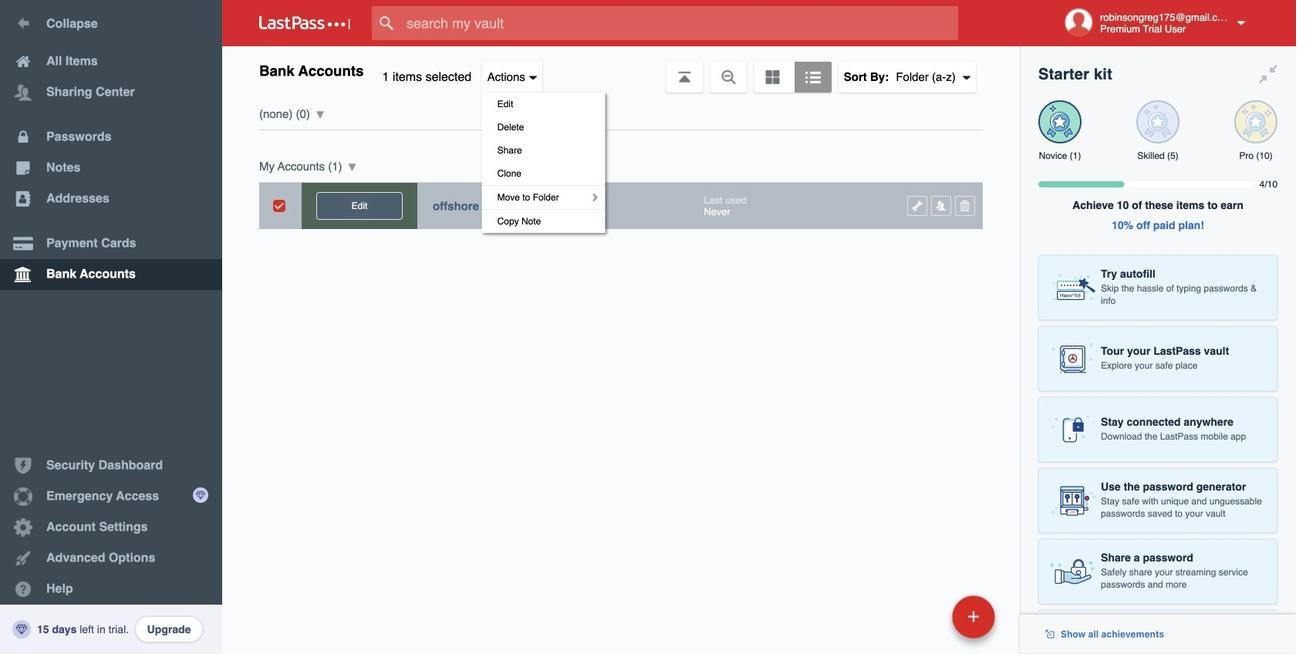 Task type: locate. For each thing, give the bounding box(es) containing it.
vault options navigation
[[222, 46, 1021, 233]]

Search search field
[[372, 6, 989, 40]]

lastpass image
[[259, 16, 350, 30]]



Task type: describe. For each thing, give the bounding box(es) containing it.
main navigation navigation
[[0, 0, 222, 655]]

new item navigation
[[847, 591, 1005, 655]]

search my vault text field
[[372, 6, 989, 40]]

new item element
[[847, 595, 1001, 639]]



Task type: vqa. For each thing, say whether or not it's contained in the screenshot.
password field
no



